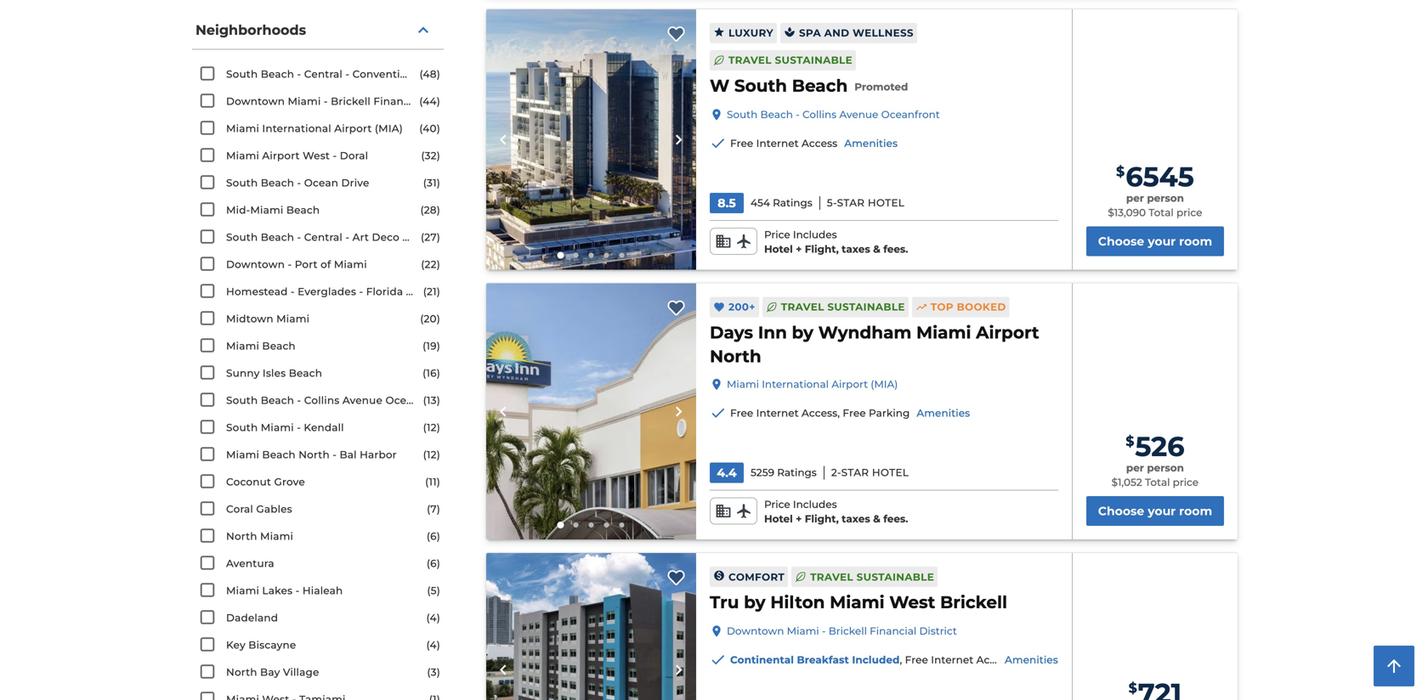Task type: describe. For each thing, give the bounding box(es) containing it.
(20)
[[420, 313, 440, 325]]

free up 4.4
[[730, 407, 754, 420]]

aventura
[[226, 558, 274, 570]]

homestead - everglades - florida city (21)
[[226, 286, 440, 298]]

midtown miami
[[226, 313, 310, 325]]

hilton
[[771, 592, 825, 613]]

tru by hilton miami west brickell element
[[710, 591, 1008, 615]]

1 horizontal spatial financial
[[870, 626, 917, 638]]

(12) for south miami - kendall
[[423, 422, 440, 434]]

ocean
[[304, 177, 339, 189]]

5-
[[827, 197, 837, 209]]

inn
[[758, 322, 787, 343]]

days inn by wyndham miami airport north
[[710, 322, 1040, 367]]

(28)
[[420, 204, 440, 216]]

miami down south beach - ocean drive
[[250, 204, 283, 216]]

1 horizontal spatial brickell
[[829, 626, 867, 638]]

coconut grove
[[226, 476, 305, 489]]

flight, for 526
[[805, 513, 839, 525]]

tru
[[710, 592, 739, 613]]

- left the convention
[[346, 68, 350, 80]]

price for 526
[[1173, 476, 1199, 489]]

florida
[[366, 286, 403, 298]]

total for 526
[[1145, 476, 1170, 489]]

wyndham
[[819, 322, 912, 343]]

photo carousel region for 6545
[[486, 9, 696, 270]]

free internet access amenities
[[730, 137, 898, 150]]

beach down south miami - kendall
[[262, 449, 296, 461]]

ratings for 526
[[777, 467, 817, 479]]

0 vertical spatial oceanfront
[[881, 108, 940, 121]]

0 horizontal spatial financial
[[374, 95, 422, 108]]

miami right hilton
[[830, 592, 885, 613]]

miami down the days
[[727, 378, 759, 391]]

beach down neighborhoods
[[261, 68, 294, 80]]

village
[[283, 667, 319, 679]]

neighborhoods button
[[192, 11, 444, 50]]

$ 6545 per person $13,090 total price
[[1108, 160, 1203, 219]]

(22)
[[421, 258, 440, 271]]

choose for 526
[[1098, 504, 1145, 519]]

200+
[[729, 301, 756, 313]]

- up south miami - kendall
[[297, 395, 301, 407]]

- right lakes
[[296, 585, 300, 597]]

spa
[[799, 27, 821, 39]]

north bay village
[[226, 667, 319, 679]]

continental
[[730, 654, 794, 667]]

go to image #4 image for 6545
[[604, 253, 609, 258]]

central for convention
[[304, 68, 343, 80]]

parking
[[869, 407, 910, 420]]

454 ratings
[[751, 197, 813, 209]]

1 vertical spatial access
[[977, 654, 1013, 667]]

1 vertical spatial district
[[402, 231, 442, 244]]

0 horizontal spatial by
[[744, 592, 766, 613]]

$ 526 per person $1,052 total price
[[1112, 430, 1199, 489]]

miami beach north - bal harbor
[[226, 449, 397, 461]]

beach down mid-miami beach
[[261, 231, 294, 244]]

coral gables
[[226, 503, 292, 516]]

harbor
[[360, 449, 397, 461]]

- up breakfast
[[822, 626, 826, 638]]

hotel down 454 ratings
[[764, 243, 793, 255]]

taxes for 526
[[842, 513, 870, 525]]

spa and wellness
[[799, 27, 914, 39]]

(4) for dadeland
[[426, 612, 440, 625]]

2-
[[831, 467, 841, 479]]

flight, for 6545
[[805, 243, 839, 255]]

2 horizontal spatial brickell
[[940, 592, 1008, 613]]

beach up isles
[[262, 340, 296, 352]]

access,
[[802, 407, 840, 420]]

go to image #2 image for 6545
[[574, 253, 579, 258]]

lakes
[[262, 585, 293, 597]]

north down kendall
[[299, 449, 330, 461]]

(4) for key biscayne
[[426, 639, 440, 652]]

& for 526
[[873, 513, 881, 525]]

city
[[406, 286, 427, 298]]

doral
[[340, 150, 368, 162]]

- left art
[[346, 231, 350, 244]]

neighborhoods
[[196, 22, 306, 38]]

taxes for 6545
[[842, 243, 870, 255]]

- left port
[[288, 258, 292, 271]]

0 horizontal spatial amenities
[[845, 137, 898, 150]]

0 vertical spatial travel
[[729, 54, 772, 66]]

convention
[[353, 68, 414, 80]]

,
[[900, 654, 902, 667]]

2 horizontal spatial amenities
[[1005, 654, 1058, 667]]

dadeland
[[226, 612, 278, 625]]

star for 526
[[841, 467, 869, 479]]

0 vertical spatial international
[[262, 122, 331, 135]]

go to image #3 image for 6545
[[589, 253, 594, 258]]

bay
[[260, 667, 280, 679]]

choose your room for 526
[[1098, 504, 1213, 519]]

north inside the days inn by wyndham miami airport north
[[710, 346, 762, 367]]

sunny isles beach
[[226, 367, 322, 380]]

(19)
[[423, 340, 440, 352]]

0 vertical spatial miami international airport (mia)
[[226, 122, 403, 135]]

miami beach
[[226, 340, 296, 352]]

ratings for 6545
[[773, 197, 813, 209]]

free right the ,
[[905, 654, 929, 667]]

south beach - central - convention center
[[226, 68, 453, 80]]

2 vertical spatial internet
[[931, 654, 974, 667]]

(21)
[[423, 286, 440, 298]]

by inside the days inn by wyndham miami airport north
[[792, 322, 814, 343]]

key biscayne
[[226, 639, 296, 652]]

(13)
[[423, 395, 440, 407]]

0 vertical spatial avenue
[[840, 108, 879, 121]]

- left bal
[[333, 449, 337, 461]]

miami up miami airport west - doral
[[226, 122, 259, 135]]

0 horizontal spatial access
[[802, 137, 838, 150]]

5259 ratings
[[751, 467, 817, 479]]

+ for 526
[[796, 513, 802, 525]]

526
[[1136, 430, 1185, 463]]

1 vertical spatial west
[[890, 592, 936, 613]]

go to image #1 image for 6545
[[557, 252, 564, 259]]

3 photo carousel region from the top
[[486, 554, 696, 701]]

go to image #4 image for 526
[[604, 523, 609, 528]]

midtown
[[226, 313, 274, 325]]

0 horizontal spatial oceanfront
[[386, 395, 446, 407]]

airport up free internet access, free parking amenities
[[832, 378, 868, 391]]

south for (31)
[[226, 177, 258, 189]]

photo carousel region for 526
[[486, 284, 696, 540]]

biscayne
[[249, 639, 296, 652]]

star for 6545
[[837, 197, 865, 209]]

- down south beach - central - convention center
[[324, 95, 328, 108]]

$ for 526
[[1126, 433, 1135, 450]]

choose your room button for 6545
[[1087, 227, 1224, 256]]

tru by hilton miami west brickell
[[710, 592, 1008, 613]]

south for (13)
[[226, 395, 258, 407]]

grove
[[274, 476, 305, 489]]

and
[[825, 27, 850, 39]]

miami up coconut
[[226, 449, 259, 461]]

everglades
[[298, 286, 356, 298]]

(48)
[[420, 68, 440, 80]]

isles
[[263, 367, 286, 380]]

(32)
[[421, 150, 440, 162]]

(44)
[[419, 95, 440, 108]]

hotel right 5-
[[868, 197, 905, 209]]

downtown - port of miami
[[226, 258, 367, 271]]

6545
[[1126, 160, 1194, 193]]

hotel right 2-
[[872, 467, 909, 479]]

beach down south beach - ocean drive
[[286, 204, 320, 216]]

(31)
[[423, 177, 440, 189]]

0 vertical spatial sustainable
[[775, 54, 853, 66]]

1 vertical spatial avenue
[[343, 395, 383, 407]]

go to image #1 image for 526
[[557, 522, 564, 529]]

fees. for 526
[[884, 513, 909, 525]]

mid-
[[226, 204, 250, 216]]

5-star hotel
[[827, 197, 905, 209]]

w
[[710, 75, 730, 96]]

coral
[[226, 503, 253, 516]]

beach up mid-miami beach
[[261, 177, 294, 189]]

(16)
[[423, 367, 440, 380]]

north miami
[[226, 531, 293, 543]]

total for 6545
[[1149, 206, 1174, 219]]

south beach - ocean drive
[[226, 177, 369, 189]]

miami down south beach - central - convention center
[[288, 95, 321, 108]]

kendall
[[304, 422, 344, 434]]

0 vertical spatial west
[[303, 150, 330, 162]]

2 vertical spatial district
[[920, 626, 957, 638]]

- left ocean
[[297, 177, 301, 189]]

travel for inn
[[781, 301, 824, 313]]

miami up miami beach north - bal harbor
[[261, 422, 294, 434]]

- down neighborhoods dropdown button
[[297, 68, 301, 80]]

per for 526
[[1127, 462, 1144, 475]]

0 vertical spatial district
[[425, 95, 464, 108]]

price includes hotel + flight, taxes & fees. for 526
[[764, 499, 909, 525]]

free up 8.5
[[730, 137, 754, 150]]

(27)
[[421, 231, 440, 244]]

1 horizontal spatial collins
[[803, 108, 837, 121]]

booked
[[957, 301, 1006, 313]]

(7)
[[427, 503, 440, 516]]

1 vertical spatial (mia)
[[871, 378, 898, 391]]



Task type: locate. For each thing, give the bounding box(es) containing it.
financial down the convention
[[374, 95, 422, 108]]

room for 526
[[1180, 504, 1213, 519]]

0 vertical spatial collins
[[803, 108, 837, 121]]

miami down hilton
[[787, 626, 819, 638]]

room down $ 526 per person $1,052 total price
[[1180, 504, 1213, 519]]

1 person from the top
[[1147, 192, 1184, 204]]

choose
[[1098, 234, 1145, 249], [1098, 504, 1145, 519]]

choose down $13,090 at the top right
[[1098, 234, 1145, 249]]

1 horizontal spatial miami international airport (mia)
[[727, 378, 898, 391]]

0 vertical spatial downtown miami - brickell financial district
[[226, 95, 464, 108]]

per up $1,052
[[1127, 462, 1144, 475]]

downtown for (22)
[[226, 258, 285, 271]]

2 price from the top
[[764, 499, 791, 511]]

2 includes from the top
[[793, 499, 837, 511]]

price inside $ 526 per person $1,052 total price
[[1173, 476, 1199, 489]]

district
[[425, 95, 464, 108], [402, 231, 442, 244], [920, 626, 957, 638]]

1 vertical spatial flight,
[[805, 513, 839, 525]]

1 go to image #1 image from the top
[[557, 252, 564, 259]]

price down 454 ratings
[[764, 229, 791, 241]]

avenue up free internet access amenities
[[840, 108, 879, 121]]

2 fees. from the top
[[884, 513, 909, 525]]

2 vertical spatial brickell
[[829, 626, 867, 638]]

north down coral
[[226, 531, 257, 543]]

1 horizontal spatial oceanfront
[[881, 108, 940, 121]]

star right 454 ratings
[[837, 197, 865, 209]]

central for art
[[304, 231, 343, 244]]

1 vertical spatial total
[[1145, 476, 1170, 489]]

1 (6) from the top
[[427, 531, 440, 543]]

1 (4) from the top
[[426, 612, 440, 625]]

1 vertical spatial fees.
[[884, 513, 909, 525]]

homestead
[[226, 286, 288, 298]]

district up continental breakfast included , free internet access amenities
[[920, 626, 957, 638]]

collins up kendall
[[304, 395, 340, 407]]

2 go to image #3 image from the top
[[589, 523, 594, 528]]

(mia) left (40)
[[375, 122, 403, 135]]

1 vertical spatial brickell
[[940, 592, 1008, 613]]

miami up sunny
[[226, 340, 259, 352]]

1 go to image #4 image from the top
[[604, 253, 609, 258]]

1 vertical spatial oceanfront
[[386, 395, 446, 407]]

key
[[226, 639, 246, 652]]

1 vertical spatial international
[[762, 378, 829, 391]]

go to image #2 image
[[574, 253, 579, 258], [574, 523, 579, 528]]

central
[[304, 68, 343, 80], [304, 231, 343, 244]]

person for 526
[[1147, 462, 1184, 475]]

price inside $ 6545 per person $13,090 total price
[[1177, 206, 1203, 219]]

1 horizontal spatial avenue
[[840, 108, 879, 121]]

go to image #5 image for 526
[[619, 523, 625, 528]]

2 (6) from the top
[[427, 558, 440, 570]]

your for 526
[[1148, 504, 1176, 519]]

price down 6545
[[1177, 206, 1203, 219]]

1 vertical spatial go to image #5 image
[[619, 523, 625, 528]]

south for (48)
[[226, 68, 258, 80]]

2 room from the top
[[1180, 504, 1213, 519]]

0 vertical spatial photo carousel region
[[486, 9, 696, 270]]

airport
[[334, 122, 372, 135], [262, 150, 300, 162], [976, 322, 1040, 343], [832, 378, 868, 391]]

comfort
[[729, 571, 785, 584]]

your down $ 526 per person $1,052 total price
[[1148, 504, 1176, 519]]

by down comfort
[[744, 592, 766, 613]]

taxes down 2-star hotel
[[842, 513, 870, 525]]

go to image #4 image
[[604, 253, 609, 258], [604, 523, 609, 528]]

downtown miami - brickell financial district down tru by hilton miami west brickell element
[[727, 626, 957, 638]]

1 price from the top
[[764, 229, 791, 241]]

1 vertical spatial price includes hotel + flight, taxes & fees.
[[764, 499, 909, 525]]

includes down 2-
[[793, 499, 837, 511]]

center
[[417, 68, 453, 80]]

1 taxes from the top
[[842, 243, 870, 255]]

airport inside the days inn by wyndham miami airport north
[[976, 322, 1040, 343]]

choose your room down $13,090 at the top right
[[1098, 234, 1213, 249]]

2 go to image #1 image from the top
[[557, 522, 564, 529]]

days
[[710, 322, 753, 343]]

1 vertical spatial (4)
[[426, 639, 440, 652]]

1 your from the top
[[1148, 234, 1176, 249]]

0 vertical spatial property building image
[[486, 9, 696, 270]]

$ inside $ 526 per person $1,052 total price
[[1126, 433, 1135, 450]]

internet for 526
[[756, 407, 799, 420]]

choose your room down $1,052
[[1098, 504, 1213, 519]]

1 vertical spatial miami international airport (mia)
[[727, 378, 898, 391]]

flight, down 5-
[[805, 243, 839, 255]]

collins up free internet access amenities
[[803, 108, 837, 121]]

1 vertical spatial (6)
[[427, 558, 440, 570]]

travel for by
[[810, 571, 854, 584]]

0 horizontal spatial international
[[262, 122, 331, 135]]

2-star hotel
[[831, 467, 909, 479]]

hialeah
[[303, 585, 343, 597]]

international up access,
[[762, 378, 829, 391]]

0 vertical spatial price includes hotel + flight, taxes & fees.
[[764, 229, 909, 255]]

breakfast
[[797, 654, 849, 667]]

south beach - central - art deco district
[[226, 231, 442, 244]]

fees.
[[884, 243, 909, 255], [884, 513, 909, 525]]

per inside $ 6545 per person $13,090 total price
[[1127, 192, 1144, 204]]

includes down 5-
[[793, 229, 837, 241]]

downtown up homestead
[[226, 258, 285, 271]]

2 vertical spatial downtown
[[727, 626, 784, 638]]

2 photo carousel region from the top
[[486, 284, 696, 540]]

bal
[[340, 449, 357, 461]]

0 vertical spatial go to image #4 image
[[604, 253, 609, 258]]

0 vertical spatial (12)
[[423, 422, 440, 434]]

(6) up (5)
[[427, 558, 440, 570]]

1 vertical spatial choose
[[1098, 504, 1145, 519]]

0 vertical spatial central
[[304, 68, 343, 80]]

south inside w south beach - promoted element
[[735, 75, 787, 96]]

wellness
[[853, 27, 914, 39]]

2 vertical spatial $
[[1129, 680, 1138, 697]]

0 vertical spatial per
[[1127, 192, 1144, 204]]

+ down 454 ratings
[[796, 243, 802, 255]]

downtown for (44)
[[226, 95, 285, 108]]

your down $ 6545 per person $13,090 total price
[[1148, 234, 1176, 249]]

0 vertical spatial south beach - collins avenue oceanfront
[[727, 108, 940, 121]]

hotel
[[868, 197, 905, 209], [764, 243, 793, 255], [872, 467, 909, 479], [764, 513, 793, 525]]

beach down spa
[[792, 75, 848, 96]]

go to image #2 image for 526
[[574, 523, 579, 528]]

access
[[802, 137, 838, 150], [977, 654, 1013, 667]]

4.4
[[717, 466, 737, 480]]

travel sustainable for hilton
[[810, 571, 935, 584]]

(4) down (5)
[[426, 612, 440, 625]]

total right $1,052
[[1145, 476, 1170, 489]]

fees. for 6545
[[884, 243, 909, 255]]

(4) up (3)
[[426, 639, 440, 652]]

airport down booked
[[976, 322, 1040, 343]]

1 vertical spatial go to image #4 image
[[604, 523, 609, 528]]

1 go to image #5 image from the top
[[619, 253, 625, 258]]

price includes hotel + flight, taxes & fees. for 6545
[[764, 229, 909, 255]]

sustainable up w south beach - promoted element
[[775, 54, 853, 66]]

sustainable for miami
[[857, 571, 935, 584]]

0 vertical spatial person
[[1147, 192, 1184, 204]]

1 go to image #2 image from the top
[[574, 253, 579, 258]]

(5)
[[427, 585, 440, 597]]

person inside $ 6545 per person $13,090 total price
[[1147, 192, 1184, 204]]

0 vertical spatial financial
[[374, 95, 422, 108]]

miami right of at top
[[334, 258, 367, 271]]

internet left access,
[[756, 407, 799, 420]]

1 vertical spatial &
[[873, 513, 881, 525]]

2 flight, from the top
[[805, 513, 839, 525]]

total inside $ 526 per person $1,052 total price
[[1145, 476, 1170, 489]]

1 room from the top
[[1180, 234, 1213, 249]]

your for 6545
[[1148, 234, 1176, 249]]

go to image #1 image
[[557, 252, 564, 259], [557, 522, 564, 529]]

per up $13,090 at the top right
[[1127, 192, 1144, 204]]

(11)
[[425, 476, 440, 489]]

$ inside $ 6545 per person $13,090 total price
[[1116, 163, 1125, 180]]

beach down w south beach
[[761, 108, 793, 121]]

photo carousel region
[[486, 9, 696, 270], [486, 284, 696, 540], [486, 554, 696, 701]]

-
[[297, 68, 301, 80], [346, 68, 350, 80], [324, 95, 328, 108], [796, 108, 800, 121], [333, 150, 337, 162], [297, 177, 301, 189], [297, 231, 301, 244], [346, 231, 350, 244], [288, 258, 292, 271], [291, 286, 295, 298], [359, 286, 363, 298], [297, 395, 301, 407], [297, 422, 301, 434], [333, 449, 337, 461], [296, 585, 300, 597], [822, 626, 826, 638]]

2 property building image from the top
[[486, 284, 696, 540]]

0 vertical spatial total
[[1149, 206, 1174, 219]]

0 vertical spatial ratings
[[773, 197, 813, 209]]

1 choose your room from the top
[[1098, 234, 1213, 249]]

deco
[[372, 231, 400, 244]]

0 vertical spatial your
[[1148, 234, 1176, 249]]

miami down gables on the bottom left
[[260, 531, 293, 543]]

travel up inn
[[781, 301, 824, 313]]

2 vertical spatial travel
[[810, 571, 854, 584]]

1 vertical spatial internet
[[756, 407, 799, 420]]

1 horizontal spatial downtown miami - brickell financial district
[[727, 626, 957, 638]]

port
[[295, 258, 318, 271]]

sustainable for wyndham
[[828, 301, 905, 313]]

go to image #5 image
[[619, 253, 625, 258], [619, 523, 625, 528]]

by
[[792, 322, 814, 343], [744, 592, 766, 613]]

district down center
[[425, 95, 464, 108]]

1 vertical spatial (12)
[[423, 449, 440, 461]]

0 vertical spatial downtown
[[226, 95, 285, 108]]

1 & from the top
[[873, 243, 881, 255]]

- left florida
[[359, 286, 363, 298]]

0 vertical spatial +
[[796, 243, 802, 255]]

454
[[751, 197, 770, 209]]

heart icon image
[[713, 301, 725, 313]]

0 vertical spatial travel sustainable
[[729, 54, 853, 66]]

1 horizontal spatial amenities
[[917, 407, 970, 420]]

mid-miami beach
[[226, 204, 320, 216]]

0 vertical spatial go to image #3 image
[[589, 253, 594, 258]]

includes for 6545
[[793, 229, 837, 241]]

airport up the doral
[[334, 122, 372, 135]]

- left kendall
[[297, 422, 301, 434]]

brickell
[[331, 95, 371, 108], [940, 592, 1008, 613], [829, 626, 867, 638]]

north down key
[[226, 667, 257, 679]]

your
[[1148, 234, 1176, 249], [1148, 504, 1176, 519]]

2 per from the top
[[1127, 462, 1144, 475]]

choose for 6545
[[1098, 234, 1145, 249]]

taxes down 5-star hotel
[[842, 243, 870, 255]]

price for 6545
[[764, 229, 791, 241]]

8.5
[[718, 196, 736, 210]]

free right access,
[[843, 407, 866, 420]]

miami down aventura
[[226, 585, 259, 597]]

2 go to image #5 image from the top
[[619, 523, 625, 528]]

2 (4) from the top
[[426, 639, 440, 652]]

choose your room button down $13,090 at the top right
[[1087, 227, 1224, 256]]

2 central from the top
[[304, 231, 343, 244]]

drive
[[341, 177, 369, 189]]

travel sustainable for by
[[781, 301, 905, 313]]

2 go to image #2 image from the top
[[574, 523, 579, 528]]

& for 6545
[[873, 243, 881, 255]]

0 horizontal spatial miami international airport (mia)
[[226, 122, 403, 135]]

flight, down 2-
[[805, 513, 839, 525]]

1 horizontal spatial west
[[890, 592, 936, 613]]

taxes
[[842, 243, 870, 255], [842, 513, 870, 525]]

1 includes from the top
[[793, 229, 837, 241]]

person inside $ 526 per person $1,052 total price
[[1147, 462, 1184, 475]]

2 price includes hotel + flight, taxes & fees. from the top
[[764, 499, 909, 525]]

miami
[[288, 95, 321, 108], [226, 122, 259, 135], [226, 150, 259, 162], [250, 204, 283, 216], [334, 258, 367, 271], [276, 313, 310, 325], [917, 322, 971, 343], [226, 340, 259, 352], [727, 378, 759, 391], [261, 422, 294, 434], [226, 449, 259, 461], [260, 531, 293, 543], [226, 585, 259, 597], [830, 592, 885, 613], [787, 626, 819, 638]]

property building image for 6545
[[486, 9, 696, 270]]

includes for 526
[[793, 499, 837, 511]]

2 go to image #4 image from the top
[[604, 523, 609, 528]]

1 vertical spatial central
[[304, 231, 343, 244]]

1 horizontal spatial south beach - collins avenue oceanfront
[[727, 108, 940, 121]]

choose your room button
[[1087, 227, 1224, 256], [1087, 497, 1224, 526]]

top
[[931, 301, 954, 313]]

sunny
[[226, 367, 260, 380]]

1 per from the top
[[1127, 192, 1144, 204]]

per inside $ 526 per person $1,052 total price
[[1127, 462, 1144, 475]]

total inside $ 6545 per person $13,090 total price
[[1149, 206, 1174, 219]]

1 + from the top
[[796, 243, 802, 255]]

person for 6545
[[1147, 192, 1184, 204]]

beach right isles
[[289, 367, 322, 380]]

0 vertical spatial by
[[792, 322, 814, 343]]

0 vertical spatial includes
[[793, 229, 837, 241]]

south for (27)
[[226, 231, 258, 244]]

5259
[[751, 467, 775, 479]]

1 vertical spatial downtown miami - brickell financial district
[[727, 626, 957, 638]]

0 vertical spatial room
[[1180, 234, 1213, 249]]

go to image #5 image for 6545
[[619, 253, 625, 258]]

1 vertical spatial $
[[1126, 433, 1135, 450]]

$
[[1116, 163, 1125, 180], [1126, 433, 1135, 450], [1129, 680, 1138, 697]]

0 horizontal spatial collins
[[304, 395, 340, 407]]

1 vertical spatial travel sustainable
[[781, 301, 905, 313]]

south beach - collins avenue oceanfront up free internet access amenities
[[727, 108, 940, 121]]

internet down w south beach
[[756, 137, 799, 150]]

0 vertical spatial go to image #2 image
[[574, 253, 579, 258]]

south beach - collins avenue oceanfront
[[727, 108, 940, 121], [226, 395, 446, 407]]

1 vertical spatial choose your room
[[1098, 504, 1213, 519]]

+ down 5259 ratings
[[796, 513, 802, 525]]

1 horizontal spatial access
[[977, 654, 1013, 667]]

downtown up miami airport west - doral
[[226, 95, 285, 108]]

0 vertical spatial choose
[[1098, 234, 1145, 249]]

- up downtown - port of miami
[[297, 231, 301, 244]]

south beach - collins avenue oceanfront up kendall
[[226, 395, 446, 407]]

international
[[262, 122, 331, 135], [762, 378, 829, 391]]

1 fees. from the top
[[884, 243, 909, 255]]

choose your room button for 526
[[1087, 497, 1224, 526]]

gables
[[256, 503, 292, 516]]

1 choose from the top
[[1098, 234, 1145, 249]]

1 price includes hotel + flight, taxes & fees. from the top
[[764, 229, 909, 255]]

0 horizontal spatial brickell
[[331, 95, 371, 108]]

1 vertical spatial ratings
[[777, 467, 817, 479]]

0 horizontal spatial south beach - collins avenue oceanfront
[[226, 395, 446, 407]]

2 + from the top
[[796, 513, 802, 525]]

price down 5259 ratings
[[764, 499, 791, 511]]

1 horizontal spatial (mia)
[[871, 378, 898, 391]]

(6) for north miami
[[427, 531, 440, 543]]

1 vertical spatial taxes
[[842, 513, 870, 525]]

travel sustainable
[[729, 54, 853, 66], [781, 301, 905, 313], [810, 571, 935, 584]]

- down w south beach - promoted element
[[796, 108, 800, 121]]

ratings
[[773, 197, 813, 209], [777, 467, 817, 479]]

flight,
[[805, 243, 839, 255], [805, 513, 839, 525]]

west up the ,
[[890, 592, 936, 613]]

top booked
[[931, 301, 1006, 313]]

1 vertical spatial go to image #1 image
[[557, 522, 564, 529]]

property building image
[[486, 9, 696, 270], [486, 284, 696, 540], [486, 554, 696, 701]]

days inn by wyndham miami airport north element
[[710, 321, 1058, 368]]

property building image for 526
[[486, 284, 696, 540]]

1 vertical spatial financial
[[870, 626, 917, 638]]

fees. down 5-star hotel
[[884, 243, 909, 255]]

luxury
[[729, 27, 774, 39]]

of
[[321, 258, 331, 271]]

+ for 6545
[[796, 243, 802, 255]]

$ for 6545
[[1116, 163, 1125, 180]]

west
[[303, 150, 330, 162], [890, 592, 936, 613]]

3 property building image from the top
[[486, 554, 696, 701]]

$1,052
[[1112, 476, 1143, 489]]

beach down isles
[[261, 395, 294, 407]]

0 vertical spatial flight,
[[805, 243, 839, 255]]

- left the doral
[[333, 150, 337, 162]]

0 vertical spatial (6)
[[427, 531, 440, 543]]

price
[[1177, 206, 1203, 219], [1173, 476, 1199, 489]]

travel sustainable up wyndham
[[781, 301, 905, 313]]

miami up mid-
[[226, 150, 259, 162]]

total
[[1149, 206, 1174, 219], [1145, 476, 1170, 489]]

2 (12) from the top
[[423, 449, 440, 461]]

price for 526
[[764, 499, 791, 511]]

2 choose from the top
[[1098, 504, 1145, 519]]

0 horizontal spatial (mia)
[[375, 122, 403, 135]]

price includes hotel + flight, taxes & fees.
[[764, 229, 909, 255], [764, 499, 909, 525]]

hotel down 5259 ratings
[[764, 513, 793, 525]]

per for 6545
[[1127, 192, 1144, 204]]

1 go to image #3 image from the top
[[589, 253, 594, 258]]

sustainable up tru by hilton miami west brickell
[[857, 571, 935, 584]]

(6)
[[427, 531, 440, 543], [427, 558, 440, 570]]

0 vertical spatial &
[[873, 243, 881, 255]]

oceanfront
[[881, 108, 940, 121], [386, 395, 446, 407]]

2 choose your room button from the top
[[1087, 497, 1224, 526]]

0 vertical spatial price
[[1177, 206, 1203, 219]]

1 horizontal spatial by
[[792, 322, 814, 343]]

1 vertical spatial travel
[[781, 301, 824, 313]]

south miami - kendall
[[226, 422, 344, 434]]

1 flight, from the top
[[805, 243, 839, 255]]

1 central from the top
[[304, 68, 343, 80]]

go to image #3 image for 526
[[589, 523, 594, 528]]

travel sustainable up w south beach
[[729, 54, 853, 66]]

2 vertical spatial amenities
[[1005, 654, 1058, 667]]

1 vertical spatial amenities
[[917, 407, 970, 420]]

(12) for miami beach north - bal harbor
[[423, 449, 440, 461]]

2 your from the top
[[1148, 504, 1176, 519]]

miami international airport (mia) up miami airport west - doral
[[226, 122, 403, 135]]

w south beach - promoted element
[[710, 74, 908, 98]]

1 vertical spatial +
[[796, 513, 802, 525]]

internet for 6545
[[756, 137, 799, 150]]

choose down $1,052
[[1098, 504, 1145, 519]]

miami airport west - doral
[[226, 150, 368, 162]]

price includes hotel + flight, taxes & fees. down 5-
[[764, 229, 909, 255]]

sustainable
[[775, 54, 853, 66], [828, 301, 905, 313], [857, 571, 935, 584]]

downtown miami - brickell financial district down south beach - central - convention center
[[226, 95, 464, 108]]

1 vertical spatial downtown
[[226, 258, 285, 271]]

2 & from the top
[[873, 513, 881, 525]]

continental breakfast included , free internet access amenities
[[730, 654, 1058, 667]]

1 vertical spatial person
[[1147, 462, 1184, 475]]

miami up miami beach
[[276, 313, 310, 325]]

ratings right '454'
[[773, 197, 813, 209]]

1 (12) from the top
[[423, 422, 440, 434]]

room for 6545
[[1180, 234, 1213, 249]]

miami inside the days inn by wyndham miami airport north
[[917, 322, 971, 343]]

(6) for aventura
[[427, 558, 440, 570]]

2 choose your room from the top
[[1098, 504, 1213, 519]]

1 photo carousel region from the top
[[486, 9, 696, 270]]

0 vertical spatial choose your room button
[[1087, 227, 1224, 256]]

airport up south beach - ocean drive
[[262, 150, 300, 162]]

w south beach
[[710, 75, 848, 96]]

0 horizontal spatial downtown miami - brickell financial district
[[226, 95, 464, 108]]

choose your room for 6545
[[1098, 234, 1213, 249]]

2 vertical spatial property building image
[[486, 554, 696, 701]]

amenities
[[845, 137, 898, 150], [917, 407, 970, 420], [1005, 654, 1058, 667]]

1 vertical spatial collins
[[304, 395, 340, 407]]

south for (12)
[[226, 422, 258, 434]]

0 vertical spatial go to image #1 image
[[557, 252, 564, 259]]

miami lakes - hialeah
[[226, 585, 343, 597]]

- down downtown - port of miami
[[291, 286, 295, 298]]

1 choose your room button from the top
[[1087, 227, 1224, 256]]

(3)
[[427, 667, 440, 679]]

district down (28)
[[402, 231, 442, 244]]

international up miami airport west - doral
[[262, 122, 331, 135]]

(mia) up parking
[[871, 378, 898, 391]]

1 horizontal spatial international
[[762, 378, 829, 391]]

star
[[837, 197, 865, 209], [841, 467, 869, 479]]

2 vertical spatial sustainable
[[857, 571, 935, 584]]

price for 6545
[[1177, 206, 1203, 219]]

(12) up (11)
[[423, 449, 440, 461]]

1 property building image from the top
[[486, 9, 696, 270]]

0 vertical spatial choose your room
[[1098, 234, 1213, 249]]

choose your room button down $1,052
[[1087, 497, 1224, 526]]

go to image #3 image
[[589, 253, 594, 258], [589, 523, 594, 528]]

0 horizontal spatial west
[[303, 150, 330, 162]]

2 taxes from the top
[[842, 513, 870, 525]]

2 vertical spatial photo carousel region
[[486, 554, 696, 701]]

downtown
[[226, 95, 285, 108], [226, 258, 285, 271], [727, 626, 784, 638]]

central up of at top
[[304, 231, 343, 244]]

2 person from the top
[[1147, 462, 1184, 475]]



Task type: vqa. For each thing, say whether or not it's contained in the screenshot.
Go To Image #5 to the bottom
no



